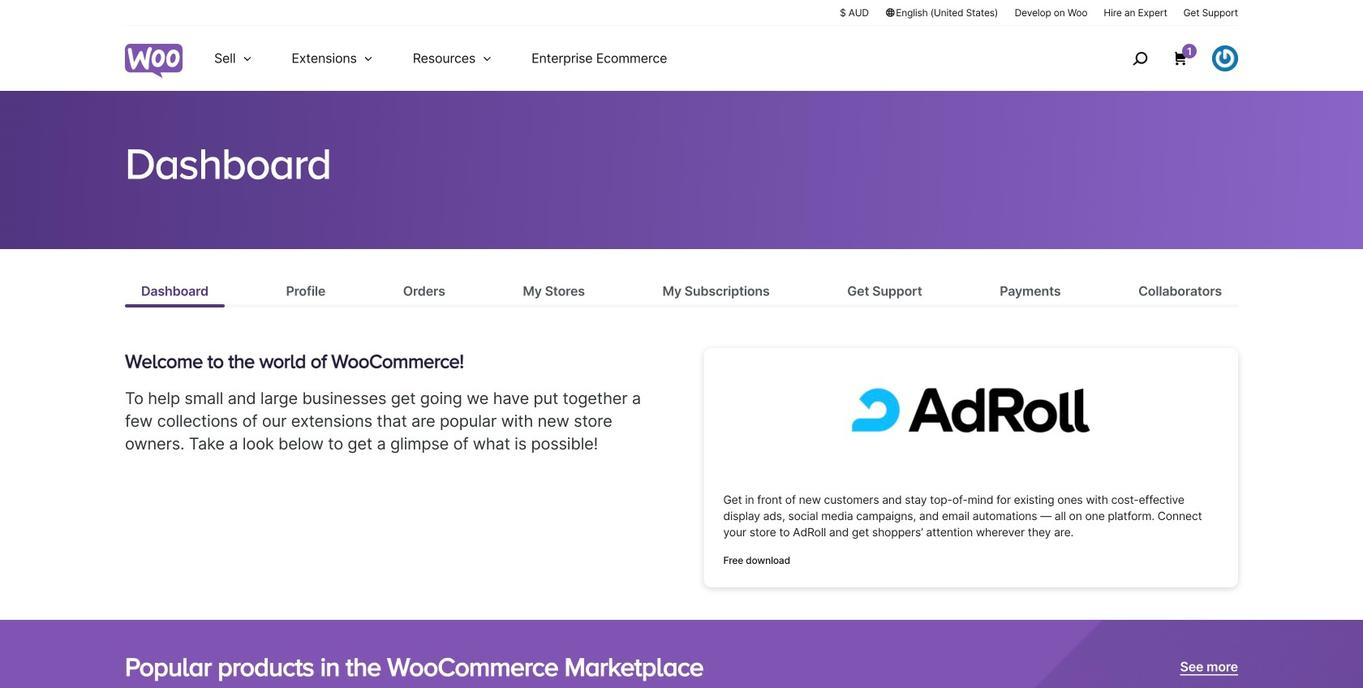 Task type: describe. For each thing, give the bounding box(es) containing it.
open account menu image
[[1213, 45, 1239, 71]]

search image
[[1127, 45, 1153, 71]]

service navigation menu element
[[1098, 32, 1239, 85]]



